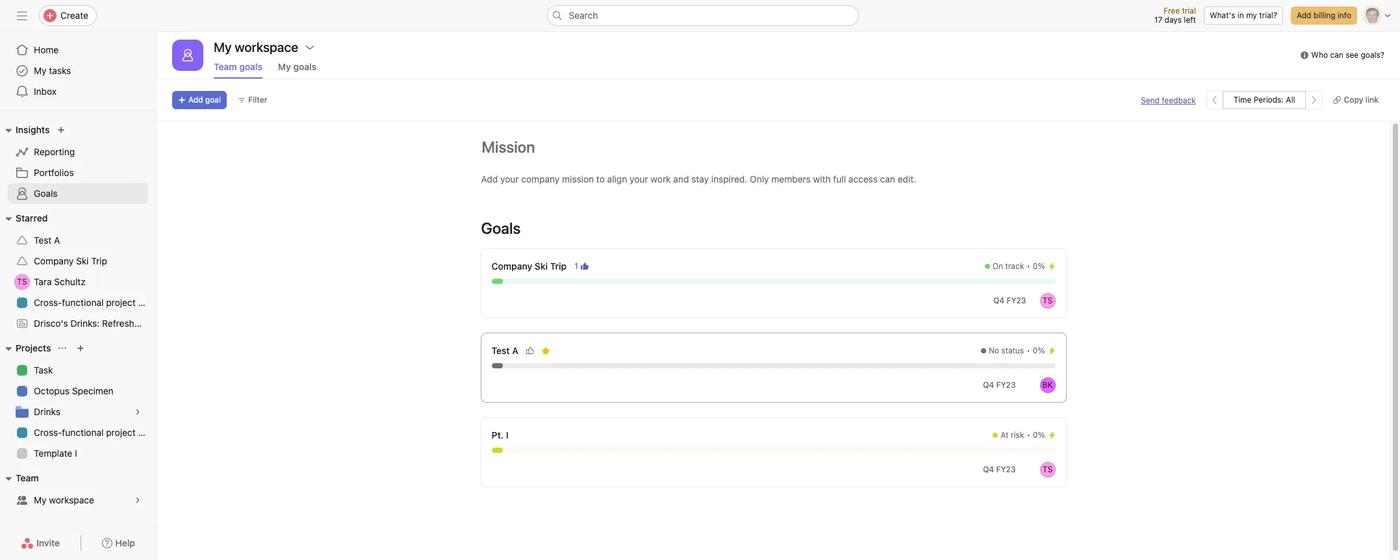 Task type: locate. For each thing, give the bounding box(es) containing it.
i right the pt. on the bottom left of the page
[[506, 430, 509, 441]]

i for pt. i
[[506, 430, 509, 441]]

0 horizontal spatial company ski trip
[[34, 255, 107, 267]]

company ski trip left 1
[[492, 261, 567, 272]]

• 0%
[[1027, 261, 1046, 271], [1027, 346, 1046, 356], [1027, 430, 1046, 440]]

reporting
[[34, 146, 75, 157]]

1 vertical spatial cross-
[[34, 427, 62, 438]]

1 goals from the left
[[239, 61, 263, 72]]

plan up drisco's drinks: refreshment recommendation
[[138, 297, 156, 308]]

trip
[[91, 255, 107, 267], [550, 261, 567, 272]]

0 vertical spatial cross-functional project plan link
[[8, 293, 156, 313]]

send
[[1142, 95, 1160, 105]]

project down see details, drinks icon
[[106, 427, 136, 438]]

1 0% from the top
[[1033, 261, 1046, 271]]

team goals
[[214, 61, 263, 72]]

ts button for on track
[[1040, 293, 1056, 309]]

track
[[1006, 261, 1025, 271]]

1 vertical spatial plan
[[138, 427, 156, 438]]

fy23 for test a
[[997, 380, 1016, 390]]

2 goals from the left
[[294, 61, 317, 72]]

cross-functional project plan up drinks:
[[34, 297, 156, 308]]

ts button
[[1040, 293, 1056, 309], [1040, 462, 1056, 478]]

1 vertical spatial project
[[106, 427, 136, 438]]

1 horizontal spatial add
[[481, 174, 498, 185]]

pt. i
[[492, 430, 509, 441]]

2 project from the top
[[106, 427, 136, 438]]

test a link
[[8, 230, 148, 251]]

inbox link
[[8, 81, 148, 102]]

0 vertical spatial ts
[[17, 277, 27, 287]]

toggle goal starred status image
[[542, 347, 550, 355]]

q4 fy23 down "at"
[[983, 465, 1016, 475]]

0 horizontal spatial a
[[54, 235, 60, 246]]

2 vertical spatial •
[[1027, 430, 1031, 440]]

drisco's
[[34, 318, 68, 329]]

q4 fy23 button down "at"
[[978, 461, 1022, 479]]

test left 0 likes. click to like this task image
[[492, 345, 510, 356]]

0 horizontal spatial can
[[881, 174, 896, 185]]

add left billing
[[1297, 10, 1312, 20]]

1 functional from the top
[[62, 297, 104, 308]]

1 horizontal spatial team
[[214, 61, 237, 72]]

plan inside starred 'element'
[[138, 297, 156, 308]]

1 vertical spatial q4
[[983, 380, 995, 390]]

a left 0 likes. click to like this task image
[[512, 345, 519, 356]]

projects
[[16, 343, 51, 354]]

0 vertical spatial q4 fy23
[[994, 296, 1027, 306]]

1 plan from the top
[[138, 297, 156, 308]]

projects element
[[0, 337, 156, 467]]

q4 fy23 button down no at the right bottom of the page
[[978, 376, 1022, 395]]

add inside "button"
[[189, 95, 203, 105]]

2 functional from the top
[[62, 427, 104, 438]]

test a left 0 likes. click to like this task image
[[492, 345, 519, 356]]

2 plan from the top
[[138, 427, 156, 438]]

template i link
[[8, 443, 148, 464]]

2 vertical spatial ts
[[1043, 465, 1053, 475]]

0 vertical spatial ts button
[[1040, 293, 1056, 309]]

fy23 down 'no status'
[[997, 380, 1016, 390]]

add goal
[[189, 95, 221, 105]]

tara
[[34, 276, 52, 287]]

0 horizontal spatial your
[[501, 174, 519, 185]]

0 vertical spatial goals
[[34, 188, 58, 199]]

functional inside starred 'element'
[[62, 297, 104, 308]]

functional down the drinks link
[[62, 427, 104, 438]]

2 • from the top
[[1027, 346, 1031, 356]]

a inside 'element'
[[54, 235, 60, 246]]

q4 fy23 button down on track
[[988, 292, 1033, 310]]

1 horizontal spatial company
[[492, 261, 533, 272]]

cross- inside starred 'element'
[[34, 297, 62, 308]]

1 horizontal spatial test
[[492, 345, 510, 356]]

1 vertical spatial • 0%
[[1027, 346, 1046, 356]]

home
[[34, 44, 59, 55]]

refreshment
[[102, 318, 156, 329]]

cross- inside projects element
[[34, 427, 62, 438]]

0 horizontal spatial i
[[75, 448, 77, 459]]

team inside dropdown button
[[16, 473, 39, 484]]

0 vertical spatial 0%
[[1033, 261, 1046, 271]]

• 0% right 'track'
[[1027, 261, 1046, 271]]

1 • 0% from the top
[[1027, 261, 1046, 271]]

2 • 0% from the top
[[1027, 346, 1046, 356]]

company left 1
[[492, 261, 533, 272]]

0 vertical spatial a
[[54, 235, 60, 246]]

0% right 'track'
[[1033, 261, 1046, 271]]

project up drisco's drinks: refreshment recommendation link
[[106, 297, 136, 308]]

a
[[54, 235, 60, 246], [512, 345, 519, 356]]

0%
[[1033, 261, 1046, 271], [1033, 346, 1046, 356], [1033, 430, 1046, 440]]

global element
[[0, 32, 156, 110]]

1 vertical spatial functional
[[62, 427, 104, 438]]

my left tasks
[[34, 65, 47, 76]]

cross- down drinks
[[34, 427, 62, 438]]

team for team goals
[[214, 61, 237, 72]]

0 vertical spatial team
[[214, 61, 237, 72]]

ski down test a link
[[76, 255, 89, 267]]

insights button
[[0, 122, 50, 138]]

team down template
[[16, 473, 39, 484]]

cross-functional project plan link up drinks:
[[8, 293, 156, 313]]

1 vertical spatial a
[[512, 345, 519, 356]]

0 vertical spatial • 0%
[[1027, 261, 1046, 271]]

1 • from the top
[[1027, 261, 1031, 271]]

my workspace
[[214, 40, 298, 55]]

functional inside projects element
[[62, 427, 104, 438]]

company
[[34, 255, 74, 267], [492, 261, 533, 272]]

add for add your company mission to align your work and stay inspired. only members with full access can edit.
[[481, 174, 498, 185]]

0 horizontal spatial add
[[189, 95, 203, 105]]

see details, my workspace image
[[134, 497, 142, 504]]

1 vertical spatial •
[[1027, 346, 1031, 356]]

cross-functional project plan link
[[8, 293, 156, 313], [8, 423, 156, 443]]

3 • from the top
[[1027, 430, 1031, 440]]

company up tara schultz
[[34, 255, 74, 267]]

0 horizontal spatial ski
[[76, 255, 89, 267]]

q4 fy23 down on track
[[994, 296, 1027, 306]]

0 vertical spatial project
[[106, 297, 136, 308]]

1 vertical spatial ts button
[[1040, 462, 1056, 478]]

team up goal
[[214, 61, 237, 72]]

0 horizontal spatial goals
[[34, 188, 58, 199]]

can left see
[[1331, 50, 1344, 60]]

0 horizontal spatial test
[[34, 235, 52, 246]]

project inside starred 'element'
[[106, 297, 136, 308]]

1 horizontal spatial trip
[[550, 261, 567, 272]]

test down starred
[[34, 235, 52, 246]]

Mission title text field
[[474, 132, 539, 162]]

0 vertical spatial q4 fy23 button
[[988, 292, 1033, 310]]

trip left 1
[[550, 261, 567, 272]]

my inside teams element
[[34, 495, 47, 506]]

2 ts button from the top
[[1040, 462, 1056, 478]]

0 vertical spatial cross-functional project plan
[[34, 297, 156, 308]]

drinks:
[[71, 318, 100, 329]]

search button
[[547, 5, 859, 26]]

members
[[772, 174, 811, 185]]

0 vertical spatial can
[[1331, 50, 1344, 60]]

0% for company ski trip
[[1033, 261, 1046, 271]]

• right risk
[[1027, 430, 1031, 440]]

0 vertical spatial plan
[[138, 297, 156, 308]]

ts
[[17, 277, 27, 287], [1043, 296, 1053, 306], [1043, 465, 1053, 475]]

link
[[1366, 95, 1379, 105]]

test
[[34, 235, 52, 246], [492, 345, 510, 356]]

i inside projects element
[[75, 448, 77, 459]]

cross-functional project plan inside projects element
[[34, 427, 156, 438]]

create button
[[39, 5, 97, 26]]

plan inside projects element
[[138, 427, 156, 438]]

test a down starred
[[34, 235, 60, 246]]

team
[[214, 61, 237, 72], [16, 473, 39, 484]]

2 vertical spatial • 0%
[[1027, 430, 1046, 440]]

2 vertical spatial 0%
[[1033, 430, 1046, 440]]

my down the team dropdown button
[[34, 495, 47, 506]]

my for my tasks
[[34, 65, 47, 76]]

1 vertical spatial goals
[[481, 219, 521, 237]]

1 cross-functional project plan from the top
[[34, 297, 156, 308]]

1 horizontal spatial i
[[506, 430, 509, 441]]

goals inside my goals 'link'
[[294, 61, 317, 72]]

2 cross-functional project plan link from the top
[[8, 423, 156, 443]]

0% right risk
[[1033, 430, 1046, 440]]

goals for my goals
[[294, 61, 317, 72]]

2 0% from the top
[[1033, 346, 1046, 356]]

plan
[[138, 297, 156, 308], [138, 427, 156, 438]]

1 vertical spatial q4 fy23
[[983, 380, 1016, 390]]

2 vertical spatial q4
[[983, 465, 995, 475]]

1 cross-functional project plan link from the top
[[8, 293, 156, 313]]

goals inside "link"
[[34, 188, 58, 199]]

1 horizontal spatial your
[[630, 174, 649, 185]]

starred
[[16, 213, 48, 224]]

project for i
[[106, 427, 136, 438]]

a up the company ski trip link
[[54, 235, 60, 246]]

new image
[[57, 126, 65, 134]]

1 vertical spatial q4 fy23 button
[[978, 376, 1022, 395]]

0 vertical spatial add
[[1297, 10, 1312, 20]]

q4
[[994, 296, 1005, 306], [983, 380, 995, 390], [983, 465, 995, 475]]

teams element
[[0, 467, 156, 514]]

project
[[106, 297, 136, 308], [106, 427, 136, 438]]

my inside 'link'
[[278, 61, 291, 72]]

add left goal
[[189, 95, 203, 105]]

cross-
[[34, 297, 62, 308], [34, 427, 62, 438]]

0 vertical spatial i
[[506, 430, 509, 441]]

time periods: all
[[1234, 95, 1296, 105]]

company
[[522, 174, 560, 185]]

1 vertical spatial add
[[189, 95, 203, 105]]

0 vertical spatial cross-
[[34, 297, 62, 308]]

2 vertical spatial add
[[481, 174, 498, 185]]

1 horizontal spatial a
[[512, 345, 519, 356]]

functional
[[62, 297, 104, 308], [62, 427, 104, 438]]

cross-functional project plan down the drinks link
[[34, 427, 156, 438]]

goals link
[[8, 183, 148, 204]]

bk
[[1043, 380, 1053, 390]]

fy23 for company ski trip
[[1007, 296, 1027, 306]]

my tasks link
[[8, 60, 148, 81]]

add down mission title "text box"
[[481, 174, 498, 185]]

• right 'track'
[[1027, 261, 1031, 271]]

trip down test a link
[[91, 255, 107, 267]]

full
[[834, 174, 846, 185]]

1 vertical spatial 0%
[[1033, 346, 1046, 356]]

your left company at the top left
[[501, 174, 519, 185]]

1 vertical spatial cross-functional project plan link
[[8, 423, 156, 443]]

•
[[1027, 261, 1031, 271], [1027, 346, 1031, 356], [1027, 430, 1031, 440]]

1 vertical spatial test a
[[492, 345, 519, 356]]

goals down show options icon
[[294, 61, 317, 72]]

goal
[[205, 95, 221, 105]]

q4 fy23
[[994, 296, 1027, 306], [983, 380, 1016, 390], [983, 465, 1016, 475]]

0 vertical spatial functional
[[62, 297, 104, 308]]

0 horizontal spatial company
[[34, 255, 74, 267]]

ts button for at risk
[[1040, 462, 1056, 478]]

on track
[[993, 261, 1025, 271]]

show options, current sort, top image
[[59, 345, 67, 352]]

recommendation
[[158, 318, 232, 329]]

template
[[34, 448, 72, 459]]

1 vertical spatial ts
[[1043, 296, 1053, 306]]

1 vertical spatial fy23
[[997, 380, 1016, 390]]

2 cross-functional project plan from the top
[[34, 427, 156, 438]]

goals
[[34, 188, 58, 199], [481, 219, 521, 237]]

cross-functional project plan inside starred 'element'
[[34, 297, 156, 308]]

• 0% right risk
[[1027, 430, 1046, 440]]

fy23 down "at"
[[997, 465, 1016, 475]]

0 horizontal spatial goals
[[239, 61, 263, 72]]

1 vertical spatial team
[[16, 473, 39, 484]]

send feedback
[[1142, 95, 1197, 105]]

0 vertical spatial fy23
[[1007, 296, 1027, 306]]

goals inside team goals link
[[239, 61, 263, 72]]

0 vertical spatial q4
[[994, 296, 1005, 306]]

with
[[814, 174, 831, 185]]

1 ts button from the top
[[1040, 293, 1056, 309]]

can left edit.
[[881, 174, 896, 185]]

plan down see details, drinks icon
[[138, 427, 156, 438]]

trial
[[1183, 6, 1197, 16]]

0 vertical spatial test
[[34, 235, 52, 246]]

my
[[278, 61, 291, 72], [34, 65, 47, 76], [34, 495, 47, 506]]

ski inside starred 'element'
[[76, 255, 89, 267]]

0 vertical spatial •
[[1027, 261, 1031, 271]]

cross- up drisco's
[[34, 297, 62, 308]]

add inside button
[[1297, 10, 1312, 20]]

• 0% right "status"
[[1027, 346, 1046, 356]]

no
[[989, 346, 1000, 356]]

cross- for drisco's drinks: refreshment recommendation
[[34, 297, 62, 308]]

0 horizontal spatial test a
[[34, 235, 60, 246]]

q4 fy23 for company ski trip
[[994, 296, 1027, 306]]

my down my workspace
[[278, 61, 291, 72]]

2 vertical spatial q4 fy23
[[983, 465, 1016, 475]]

who can see goals?
[[1312, 50, 1385, 60]]

team goals link
[[214, 61, 263, 79]]

1 project from the top
[[106, 297, 136, 308]]

1 vertical spatial test
[[492, 345, 510, 356]]

2 cross- from the top
[[34, 427, 62, 438]]

0 horizontal spatial team
[[16, 473, 39, 484]]

your right align
[[630, 174, 649, 185]]

inspired.
[[712, 174, 748, 185]]

company ski trip link
[[8, 251, 148, 272]]

2 horizontal spatial add
[[1297, 10, 1312, 20]]

0% right "status"
[[1033, 346, 1046, 356]]

reporting link
[[8, 142, 148, 163]]

company ski trip up schultz
[[34, 255, 107, 267]]

my inside global "element"
[[34, 65, 47, 76]]

time periods: all button
[[1223, 91, 1307, 109]]

1 horizontal spatial ski
[[535, 261, 548, 272]]

my tasks
[[34, 65, 71, 76]]

0 horizontal spatial trip
[[91, 255, 107, 267]]

goals?
[[1362, 50, 1385, 60]]

i right template
[[75, 448, 77, 459]]

i
[[506, 430, 509, 441], [75, 448, 77, 459]]

1 horizontal spatial test a
[[492, 345, 519, 356]]

send feedback link
[[1142, 95, 1197, 106]]

ski left 1
[[535, 261, 548, 272]]

1 vertical spatial cross-functional project plan
[[34, 427, 156, 438]]

1 horizontal spatial goals
[[294, 61, 317, 72]]

1 cross- from the top
[[34, 297, 62, 308]]

functional up drinks:
[[62, 297, 104, 308]]

• right "status"
[[1027, 346, 1031, 356]]

goals down my workspace
[[239, 61, 263, 72]]

0 vertical spatial test a
[[34, 235, 60, 246]]

see
[[1346, 50, 1359, 60]]

1 vertical spatial i
[[75, 448, 77, 459]]

at
[[1001, 430, 1009, 440]]

project for drinks:
[[106, 297, 136, 308]]

q4 for test a
[[983, 380, 995, 390]]

q4 fy23 button
[[988, 292, 1033, 310], [978, 376, 1022, 395], [978, 461, 1022, 479]]

fy23 down 'track'
[[1007, 296, 1027, 306]]

q4 fy23 down no at the right bottom of the page
[[983, 380, 1016, 390]]

cross-functional project plan link up template i
[[8, 423, 156, 443]]



Task type: describe. For each thing, give the bounding box(es) containing it.
2 vertical spatial q4 fy23 button
[[978, 461, 1022, 479]]

0% for test a
[[1033, 346, 1046, 356]]

help button
[[94, 532, 144, 555]]

workspace
[[49, 495, 94, 506]]

functional for drinks:
[[62, 297, 104, 308]]

all
[[1287, 95, 1296, 105]]

stay
[[692, 174, 709, 185]]

3 • 0% from the top
[[1027, 430, 1046, 440]]

periods:
[[1254, 95, 1284, 105]]

ts for on track
[[1043, 296, 1053, 306]]

team for team
[[16, 473, 39, 484]]

invite
[[36, 538, 60, 549]]

add for add billing info
[[1297, 10, 1312, 20]]

1 horizontal spatial can
[[1331, 50, 1344, 60]]

time
[[1234, 95, 1252, 105]]

home link
[[8, 40, 148, 60]]

copy
[[1345, 95, 1364, 105]]

free
[[1164, 6, 1181, 16]]

to
[[597, 174, 605, 185]]

• 0% for test a
[[1027, 346, 1046, 356]]

my for my goals
[[278, 61, 291, 72]]

see details, drinks image
[[134, 408, 142, 416]]

cross-functional project plan link for drinks:
[[8, 293, 156, 313]]

q4 fy23 button for test a
[[978, 376, 1022, 395]]

schultz
[[54, 276, 86, 287]]

company ski trip inside starred 'element'
[[34, 255, 107, 267]]

ts inside starred 'element'
[[17, 277, 27, 287]]

invite button
[[12, 532, 68, 555]]

no status
[[989, 346, 1025, 356]]

plan for octopus specimen
[[138, 427, 156, 438]]

bk button
[[1040, 378, 1056, 393]]

my for my workspace
[[34, 495, 47, 506]]

cross-functional project plan link for i
[[8, 423, 156, 443]]

octopus specimen link
[[8, 381, 148, 402]]

drisco's drinks: refreshment recommendation link
[[8, 313, 232, 334]]

1 horizontal spatial company ski trip
[[492, 261, 567, 272]]

1
[[575, 261, 578, 271]]

free trial 17 days left
[[1155, 6, 1197, 25]]

status
[[1002, 346, 1025, 356]]

projects button
[[0, 341, 51, 356]]

• 0% for company ski trip
[[1027, 261, 1046, 271]]

specimen
[[72, 385, 114, 397]]

what's in my trial? button
[[1205, 7, 1284, 25]]

1 horizontal spatial goals
[[481, 219, 521, 237]]

add billing info button
[[1292, 7, 1358, 25]]

portfolios
[[34, 167, 74, 178]]

• for company ski trip
[[1027, 261, 1031, 271]]

help
[[115, 538, 135, 549]]

add billing info
[[1297, 10, 1352, 20]]

starred element
[[0, 207, 232, 337]]

team button
[[0, 471, 39, 486]]

billing
[[1314, 10, 1336, 20]]

task link
[[8, 360, 148, 381]]

cross- for template i
[[34, 427, 62, 438]]

feedback
[[1162, 95, 1197, 105]]

1 your from the left
[[501, 174, 519, 185]]

search list box
[[547, 5, 859, 26]]

test inside starred 'element'
[[34, 235, 52, 246]]

filter button
[[232, 91, 273, 109]]

hide sidebar image
[[17, 10, 27, 21]]

pt.
[[492, 430, 504, 441]]

access
[[849, 174, 878, 185]]

0 likes. click to like this task image
[[526, 347, 534, 355]]

left
[[1185, 15, 1197, 25]]

drisco's drinks: refreshment recommendation
[[34, 318, 232, 329]]

my goals
[[278, 61, 317, 72]]

octopus
[[34, 385, 70, 397]]

mission
[[562, 174, 594, 185]]

copy link button
[[1328, 91, 1385, 109]]

on
[[993, 261, 1004, 271]]

i for template i
[[75, 448, 77, 459]]

new project or portfolio image
[[77, 345, 85, 352]]

ts for at risk
[[1043, 465, 1053, 475]]

task
[[34, 365, 53, 376]]

filter
[[248, 95, 268, 105]]

cross-functional project plan for i
[[34, 427, 156, 438]]

insights element
[[0, 118, 156, 207]]

show options image
[[305, 42, 315, 53]]

goals for team goals
[[239, 61, 263, 72]]

drinks link
[[8, 402, 148, 423]]

q4 fy23 button for company ski trip
[[988, 292, 1033, 310]]

info
[[1338, 10, 1352, 20]]

q4 for company ski trip
[[994, 296, 1005, 306]]

cross-functional project plan for drinks:
[[34, 297, 156, 308]]

octopus specimen
[[34, 385, 114, 397]]

1 button
[[572, 260, 591, 273]]

at risk
[[1001, 430, 1025, 440]]

copy link
[[1345, 95, 1379, 105]]

add your company mission to align your work and stay inspired. only members with full access can edit.
[[481, 174, 917, 185]]

align
[[608, 174, 628, 185]]

only
[[750, 174, 769, 185]]

trial?
[[1260, 10, 1278, 20]]

functional for i
[[62, 427, 104, 438]]

starred button
[[0, 211, 48, 226]]

and
[[674, 174, 689, 185]]

• for test a
[[1027, 346, 1031, 356]]

2 vertical spatial fy23
[[997, 465, 1016, 475]]

trip inside starred 'element'
[[91, 255, 107, 267]]

1 vertical spatial can
[[881, 174, 896, 185]]

work
[[651, 174, 671, 185]]

test a inside test a link
[[34, 235, 60, 246]]

my workspace link
[[8, 490, 148, 511]]

company inside starred 'element'
[[34, 255, 74, 267]]

3 0% from the top
[[1033, 430, 1046, 440]]

create
[[60, 10, 88, 21]]

drinks
[[34, 406, 60, 417]]

edit.
[[898, 174, 917, 185]]

q4 fy23 for test a
[[983, 380, 1016, 390]]

in
[[1238, 10, 1245, 20]]

inbox
[[34, 86, 57, 97]]

search
[[569, 10, 598, 21]]

days
[[1165, 15, 1182, 25]]

my goals link
[[278, 61, 317, 79]]

add goal button
[[172, 91, 227, 109]]

risk
[[1011, 430, 1025, 440]]

plan for company ski trip
[[138, 297, 156, 308]]

2 your from the left
[[630, 174, 649, 185]]

who
[[1312, 50, 1329, 60]]

insights
[[16, 124, 50, 135]]

add for add goal
[[189, 95, 203, 105]]



Task type: vqa. For each thing, say whether or not it's contained in the screenshot.
middle Q4 Fy23 'dropdown button'
yes



